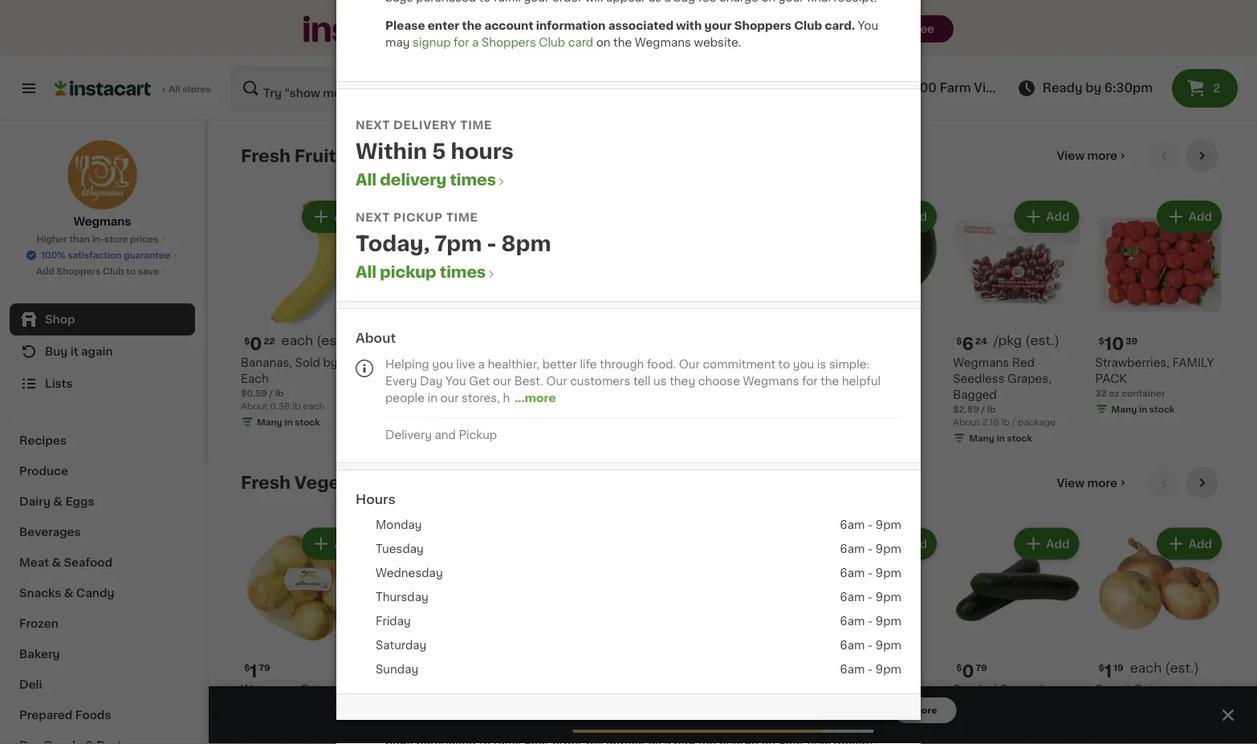 Task type: vqa. For each thing, say whether or not it's contained in the screenshot.
the rightmost Shoppers
yes



Task type: describe. For each thing, give the bounding box(es) containing it.
each (est.) for 0
[[282, 335, 351, 347]]

in inside lemons 1 each many in stock
[[712, 389, 720, 398]]

onions for sweet onions
[[1134, 684, 1175, 696]]

the right enter
[[462, 20, 482, 31]]

in inside helping you live a healthier, better life through food.  our commitment to you is simple: every day you get our best.  our customers tell us they choose wegmans for the helpful people in our stores, h
[[428, 392, 438, 404]]

1 for lemons 1 each many in stock
[[669, 373, 672, 382]]

hours
[[451, 141, 514, 162]]

commitment
[[703, 359, 776, 370]]

fruit
[[295, 147, 336, 164]]

0 horizontal spatial to
[[126, 267, 136, 276]]

many in stock down bag
[[827, 732, 891, 741]]

frozen
[[19, 619, 58, 630]]

to inside helping you live a healthier, better life through food.  our commitment to you is simple: every day you get our best.  our customers tell us they choose wegmans for the helpful people in our stores, h
[[779, 359, 791, 370]]

baby
[[870, 684, 900, 696]]

add for wegmans baby spinach salad
[[904, 539, 928, 550]]

lb right 2.16
[[1002, 418, 1010, 427]]

buy it again
[[45, 346, 113, 357]]

mild
[[754, 700, 778, 712]]

many down bag
[[827, 732, 853, 741]]

add button for wegmans onions, yellow
[[304, 530, 366, 559]]

add for bananas, sold by the each
[[334, 211, 358, 223]]

lb up 0.38 at the left bottom
[[276, 389, 284, 398]]

stock inside 'wegmans potatoes, russet 5 lb many in stock'
[[580, 732, 605, 741]]

 for -
[[486, 269, 497, 280]]

bananas, inside organic bananas, bunch $0.79 / lb about 2.2 lb each
[[574, 357, 625, 368]]

9pm for thursday
[[876, 592, 902, 603]]

$ 1 19
[[1099, 663, 1124, 680]]

view more for vegetables
[[1058, 478, 1118, 489]]

express icon image
[[304, 16, 464, 42]]

bananas, sold by the each $0.59 / lb about 0.38 lb each
[[241, 357, 359, 410]]

many down 2.16
[[970, 434, 995, 443]]

grapes,
[[1008, 373, 1052, 384]]

many in stock down sweet onions
[[1112, 729, 1176, 738]]

6am for tuesday
[[841, 544, 866, 555]]

many in stock down 'container'
[[1112, 405, 1176, 414]]

about up 
[[356, 332, 396, 345]]

family
[[1173, 357, 1215, 368]]

$ for $ 1 19
[[1099, 664, 1105, 673]]

- for monday
[[868, 520, 873, 531]]

people
[[386, 392, 425, 404]]

and
[[435, 429, 456, 441]]

each (est.) for 1
[[1131, 662, 1200, 675]]

sweet
[[1096, 684, 1131, 696]]

shop
[[45, 314, 75, 325]]

wegmans for wegmans onions, yellow
[[241, 684, 297, 696]]

2.2
[[555, 402, 569, 410]]

lb right 0.71
[[432, 713, 440, 722]]

$ 5 strawberries 16 oz container
[[384, 336, 455, 382]]

lb up 2.16
[[988, 405, 996, 414]]

the inside bananas, sold by the each $0.59 / lb about 0.38 lb each
[[341, 357, 359, 368]]

2 vertical spatial shoppers
[[57, 267, 101, 276]]

card
[[569, 37, 594, 48]]

many inside 'wegmans potatoes, russet 5 lb many in stock'
[[542, 732, 568, 741]]

1 for $ 1 19
[[1105, 663, 1113, 680]]

delivery
[[386, 429, 432, 441]]

1 vertical spatial fresh
[[846, 357, 877, 368]]

$2.89
[[954, 405, 980, 414]]

many in stock down the large fresh limes
[[827, 376, 891, 385]]

choose
[[699, 376, 741, 387]]

shop link
[[10, 304, 195, 336]]

1 vertical spatial more
[[525, 392, 556, 404]]

food.
[[647, 359, 677, 370]]

add button for sweet onions
[[1159, 530, 1221, 559]]

$ 0 79
[[957, 663, 988, 680]]

many down 0.38 at the left bottom
[[257, 418, 283, 426]]

day
[[420, 376, 443, 387]]

life
[[580, 359, 597, 370]]

stock down 'wegmans onions, yellow'
[[295, 732, 320, 741]]

29
[[833, 664, 844, 673]]

22
[[264, 337, 275, 345]]

0 for $ 0 22
[[250, 336, 262, 353]]

the inside helping you live a healthier, better life through food.  our commitment to you is simple: every day you get our best.  our customers tell us they choose wegmans for the helpful people in our stores, h
[[821, 376, 840, 387]]

pickup button
[[741, 72, 809, 104]]

$6.24 per package (estimated) element
[[954, 334, 1083, 355]]

6am for friday
[[841, 616, 866, 627]]

6am - 9pm for thursday
[[841, 592, 902, 603]]

large
[[811, 357, 843, 368]]

wegmans for wegmans potatoes, russet 5 lb many in stock
[[526, 684, 582, 696]]

add shoppers club to save link
[[36, 265, 169, 278]]

red inside wegmans red seedless grapes, bagged $2.89 / lb about 2.16 lb / package
[[1013, 357, 1036, 368]]

0 horizontal spatial on
[[597, 37, 611, 48]]

all delivery times 
[[356, 172, 508, 188]]

about left 0.71
[[384, 713, 410, 722]]

6am for sunday
[[841, 664, 866, 676]]

product group containing 5
[[384, 198, 513, 384]]

/ left package
[[1013, 418, 1016, 427]]

0 vertical spatial pickup
[[738, 22, 786, 36]]

prepared
[[19, 710, 73, 721]]

dairy
[[19, 496, 51, 508]]

many down 'container'
[[1112, 405, 1138, 414]]

add button for large fresh limes
[[874, 202, 936, 231]]

0 vertical spatial shoppers
[[735, 20, 792, 31]]

63
[[402, 664, 414, 673]]

6am - 9pm for monday
[[841, 520, 902, 531]]

next for within 5 hours
[[356, 119, 391, 131]]

0 for $ 0 79
[[963, 663, 975, 680]]

2 button
[[1173, 69, 1239, 108]]

pickup for time
[[394, 212, 443, 223]]

add shoppers club to save
[[36, 267, 159, 276]]

seedless
[[954, 373, 1005, 384]]

today,
[[356, 234, 430, 254]]

russet
[[526, 700, 565, 712]]

corn
[[743, 684, 771, 696]]

each inside lemons 1 each many in stock
[[675, 373, 697, 382]]

guarantee
[[124, 251, 170, 260]]

about inside organic bananas, bunch $0.79 / lb about 2.2 lb each
[[526, 402, 553, 410]]

fresh vegetables
[[241, 475, 395, 492]]

0 horizontal spatial for
[[454, 37, 470, 48]]

6am - 9pm for friday
[[841, 616, 902, 627]]

delivery for next
[[394, 119, 457, 131]]

eligible
[[684, 22, 735, 36]]

stock down the about 0.71 lb each
[[438, 729, 463, 738]]

1 for $ 1 63 each (est.)
[[393, 663, 400, 680]]

5 inside 'wegmans potatoes, russet 5 lb many in stock'
[[526, 716, 532, 725]]

snacks & candy link
[[10, 578, 195, 609]]

candy
[[76, 588, 114, 599]]

pickup for pickup
[[755, 83, 795, 94]]

deli link
[[10, 670, 195, 700]]

0 vertical spatial a
[[472, 37, 479, 48]]

ready by 6:30pm link
[[1018, 79, 1154, 98]]

/ up 2.16
[[982, 405, 986, 414]]

2 you from the left
[[793, 359, 815, 370]]

$0.69 element
[[811, 334, 941, 355]]

please enter the account information associated with your shoppers club card.
[[386, 20, 858, 31]]

$ for $ 5 strawberries 16 oz container
[[387, 337, 393, 345]]

5 for within
[[432, 141, 446, 162]]

each right 0.71
[[442, 713, 464, 722]]

each inside "$1.19 each (estimated)" 'element'
[[1131, 662, 1163, 675]]

wegmans inside helping you live a healthier, better life through food.  our commitment to you is simple: every day you get our best.  our customers tell us they choose wegmans for the helpful people in our stores, h
[[744, 376, 800, 387]]

account
[[485, 20, 534, 31]]

$ 1 63 each (est.)
[[387, 662, 489, 680]]

meat & seafood
[[19, 558, 112, 569]]

more for fresh fruit
[[1088, 150, 1118, 161]]

us
[[654, 376, 667, 387]]

helpful
[[843, 376, 881, 387]]

hours
[[356, 493, 396, 506]]

add button for wegmans red seedless grapes, bagged
[[1016, 202, 1079, 231]]

stock down package
[[1008, 434, 1033, 443]]

farm
[[940, 82, 972, 94]]

lb right 0.38 at the left bottom
[[293, 402, 301, 410]]

all stores
[[169, 85, 211, 94]]

many in stock down 2.16
[[970, 434, 1033, 443]]

add for seeded cucumbers
[[1047, 539, 1070, 550]]

product group containing 10
[[1096, 198, 1226, 419]]

the down please enter the account information associated with your shoppers club card.
[[614, 37, 632, 48]]

delivery and pickup
[[386, 429, 497, 441]]

about inside bananas, sold by the each $0.59 / lb about 0.38 lb each
[[241, 402, 268, 410]]

8pm
[[502, 234, 552, 254]]

(est.) for 0
[[317, 335, 351, 347]]

dip,
[[774, 684, 796, 696]]

fresh for fresh vegetables
[[241, 475, 291, 492]]

6am for thursday
[[841, 592, 866, 603]]

0 horizontal spatial club
[[103, 267, 124, 276]]

many inside lemons 1 each many in stock
[[685, 389, 710, 398]]

wegmans red seedless grapes, bagged $2.89 / lb about 2.16 lb / package
[[954, 357, 1056, 427]]

lb inside 'wegmans potatoes, russet 5 lb many in stock'
[[534, 716, 543, 725]]

street
[[706, 684, 740, 696]]

32
[[1096, 389, 1108, 398]]

sweet onions
[[1096, 684, 1175, 696]]

$ 10 39
[[1099, 336, 1138, 353]]

stock down 'container'
[[1150, 405, 1176, 414]]

9pm for wednesday
[[876, 568, 902, 579]]

every
[[641, 22, 680, 36]]

foods
[[75, 710, 111, 721]]

6 inside wegmans baby spinach salad 6 oz bag
[[811, 716, 817, 725]]

6am for saturday
[[841, 640, 866, 651]]

9pm for sunday
[[876, 664, 902, 676]]

stock down the large fresh limes
[[865, 376, 891, 385]]

1 horizontal spatial on
[[620, 22, 638, 36]]

many in stock down 'wegmans onions, yellow'
[[257, 732, 320, 741]]

each inside bananas, sold by the each $0.59 / lb about 0.38 lb each
[[303, 402, 325, 410]]

rojo's
[[669, 684, 703, 696]]

delivery for all
[[380, 172, 447, 187]]

fresh for fresh fruit
[[241, 147, 291, 164]]

1 you from the left
[[432, 359, 454, 370]]

11
[[669, 716, 676, 725]]

view inside popup button
[[975, 82, 1004, 94]]

wegmans onions, yellow
[[241, 684, 343, 712]]

product group containing 6
[[954, 198, 1083, 448]]

wegmans down every
[[635, 37, 692, 48]]

$0.22 each (estimated) element
[[241, 334, 371, 355]]

pack
[[1096, 373, 1128, 384]]

9pm for tuesday
[[876, 544, 902, 555]]

- for friday
[[868, 616, 873, 627]]

wednesday
[[376, 568, 443, 579]]

spinach
[[811, 700, 857, 712]]

snacks
[[19, 588, 61, 599]]

time for -
[[446, 212, 478, 223]]

dairy & eggs
[[19, 496, 94, 508]]

seeded
[[954, 684, 997, 696]]

each inside organic bananas, bunch $0.79 / lb about 2.2 lb each
[[582, 402, 603, 410]]

1 horizontal spatial club
[[539, 37, 566, 48]]

onions for red onions
[[409, 684, 450, 696]]

79 for 1
[[259, 664, 270, 673]]

meat & seafood link
[[10, 548, 195, 578]]

next for today, 7pm - 8pm
[[356, 212, 391, 223]]

stores,
[[462, 392, 500, 404]]

package
[[1019, 418, 1056, 427]]

(est.) for 6
[[1026, 335, 1060, 347]]

for inside helping you live a healthier, better life through food.  our commitment to you is simple: every day you get our best.  our customers tell us they choose wegmans for the helpful people in our stores, h
[[803, 376, 818, 387]]

- for saturday
[[868, 640, 873, 651]]



Task type: locate. For each thing, give the bounding box(es) containing it.
6 inside "element"
[[963, 336, 974, 353]]

0 vertical spatial 0
[[250, 336, 262, 353]]

bag
[[832, 716, 849, 725]]

1 horizontal spatial you
[[858, 20, 879, 31]]

lb down the russet
[[534, 716, 543, 725]]

1 6am from the top
[[841, 520, 866, 531]]

0 horizontal spatial our
[[441, 392, 459, 404]]

$ 1 79
[[244, 663, 270, 680]]

5 inside the $ 5 strawberries 16 oz container
[[393, 336, 404, 353]]

more for fresh vegetables
[[1088, 478, 1118, 489]]

to left save
[[126, 267, 136, 276]]

- for tuesday
[[868, 544, 873, 555]]

main content
[[209, 120, 1258, 745]]

stock down sweet onions
[[1150, 729, 1176, 738]]

/pkg (est.)
[[994, 335, 1060, 347]]

each inside $0.22 each (estimated) element
[[282, 335, 313, 347]]

add button for wegmans baby spinach salad
[[874, 530, 936, 559]]

many in stock
[[827, 376, 891, 385], [1112, 405, 1176, 414], [257, 418, 320, 426], [970, 434, 1033, 443], [400, 729, 463, 738], [1112, 729, 1176, 738], [257, 732, 320, 741], [827, 732, 891, 741]]

signup for a shoppers club card on the wegmans website.
[[413, 37, 742, 48]]

1 for $ 1 79
[[250, 663, 258, 680]]

$ inside $ 0 22
[[244, 337, 250, 345]]

$ for $ 0 79
[[957, 664, 963, 673]]

all inside all delivery times 
[[356, 172, 377, 187]]

2 vertical spatial club
[[103, 267, 124, 276]]

1 bananas, from the left
[[241, 357, 292, 368]]

oz inside strawberries, family pack 32 oz container
[[1110, 389, 1120, 398]]

0 vertical spatial red
[[1013, 357, 1036, 368]]

2 vertical spatial &
[[64, 588, 73, 599]]

1 horizontal spatial bananas,
[[574, 357, 625, 368]]

ready
[[1043, 82, 1083, 94]]

please
[[386, 20, 425, 31]]

about down $0.79
[[526, 402, 553, 410]]

view for fresh fruit
[[1058, 150, 1085, 161]]

red onions
[[384, 684, 450, 696]]

bunch
[[526, 373, 562, 384]]

& for meat
[[52, 558, 61, 569]]

2 vertical spatial view
[[1058, 478, 1085, 489]]

each inside $ 1 63 each (est.)
[[420, 662, 452, 675]]

add button for bananas, sold by the each
[[304, 202, 366, 231]]

1 6am - 9pm from the top
[[841, 520, 902, 531]]

4 6am - 9pm from the top
[[841, 592, 902, 603]]

$ up yellow
[[244, 664, 250, 673]]

wegmans inside 'wegmans potatoes, russet 5 lb many in stock'
[[526, 684, 582, 696]]

19
[[1114, 664, 1124, 673]]

1 vertical spatial our
[[547, 376, 568, 387]]

$ inside "$ 1 19"
[[1099, 664, 1105, 673]]

- for thursday
[[868, 592, 873, 603]]

0 vertical spatial fresh
[[241, 147, 291, 164]]

many down simple:
[[827, 376, 853, 385]]

you inside helping you live a healthier, better life through food.  our commitment to you is simple: every day you get our best.  our customers tell us they choose wegmans for the helpful people in our stores, h
[[446, 376, 467, 387]]

times
[[450, 172, 496, 187], [440, 265, 486, 280]]

many in stock down the about 0.71 lb each
[[400, 729, 463, 738]]

 inside all delivery times 
[[496, 176, 508, 188]]

is
[[818, 359, 827, 370]]

seeded cucumbers 1 each
[[954, 684, 1066, 709]]

1 vertical spatial you
[[446, 376, 467, 387]]

$ up seeded
[[957, 664, 963, 673]]

$ left "22" at the top of the page
[[244, 337, 250, 345]]

next
[[356, 119, 391, 131], [356, 212, 391, 223]]

1 vertical spatial club
[[539, 37, 566, 48]]

 for hours
[[496, 176, 508, 188]]

bananas, inside bananas, sold by the each $0.59 / lb about 0.38 lb each
[[241, 357, 292, 368]]

you down live
[[446, 376, 467, 387]]

0 horizontal spatial red
[[384, 684, 406, 696]]

stock inside lemons 1 each many in stock
[[723, 389, 748, 398]]

6am - 9pm for saturday
[[841, 640, 902, 651]]

7 9pm from the top
[[876, 664, 902, 676]]

1 view more button from the top
[[1051, 140, 1136, 172]]

1 inside 'element'
[[1105, 663, 1113, 680]]

(est.) inside $6.24 per package (estimated) "element"
[[1026, 335, 1060, 347]]

0 vertical spatial 5
[[432, 141, 446, 162]]

each (est.) inside $0.22 each (estimated) element
[[282, 335, 351, 347]]

 down today, 7pm - 8pm
[[486, 269, 497, 280]]

times inside all pickup times 
[[440, 265, 486, 280]]

prepared foods
[[19, 710, 111, 721]]

0 horizontal spatial shoppers
[[57, 267, 101, 276]]

fresh left fruit
[[241, 147, 291, 164]]

1 vertical spatial all
[[356, 172, 377, 187]]

& for snacks
[[64, 588, 73, 599]]

0 vertical spatial next
[[356, 119, 391, 131]]

7pm
[[435, 234, 482, 254]]

2 view more from the top
[[1058, 478, 1118, 489]]

/ inside bananas, sold by the each $0.59 / lb about 0.38 lb each
[[270, 389, 273, 398]]

6 6am from the top
[[841, 640, 866, 651]]

oz inside wegmans baby spinach salad 6 oz bag
[[819, 716, 830, 725]]

oz right 11
[[678, 716, 689, 725]]

than
[[69, 235, 90, 244]]

earn
[[477, 22, 509, 36]]

6:30pm
[[1105, 82, 1154, 94]]

stock down bananas, sold by the each $0.59 / lb about 0.38 lb each
[[295, 418, 320, 426]]

credit
[[537, 22, 579, 36]]

each (est.) inside "$1.19 each (estimated)" 'element'
[[1131, 662, 1200, 675]]

2 onions from the left
[[1134, 684, 1175, 696]]

onions down "$1.19 each (estimated)" 'element'
[[1134, 684, 1175, 696]]

1 item carousel region from the top
[[241, 140, 1226, 454]]

3 6am - 9pm from the top
[[841, 568, 902, 579]]

every
[[386, 376, 417, 387]]

wegmans for wegmans red seedless grapes, bagged $2.89 / lb about 2.16 lb / package
[[954, 357, 1010, 368]]

higher than in-store prices
[[37, 235, 159, 244]]

2 bananas, from the left
[[574, 357, 625, 368]]

delivery up within 5 hours
[[394, 119, 457, 131]]

$ inside $ 1 79
[[244, 664, 250, 673]]

6 6am - 9pm from the top
[[841, 640, 902, 651]]

- for sunday
[[868, 664, 873, 676]]

0 vertical spatial item carousel region
[[241, 140, 1226, 454]]

you may
[[386, 20, 879, 48]]

$ up helping
[[387, 337, 393, 345]]

0 horizontal spatial you
[[432, 359, 454, 370]]

add button for seeded cucumbers
[[1016, 530, 1079, 559]]

0 vertical spatial &
[[53, 496, 63, 508]]

- for wednesday
[[868, 568, 873, 579]]

1 inside $ 1 63 each (est.)
[[393, 663, 400, 680]]

strawberries
[[384, 357, 455, 368]]

red down sunday
[[384, 684, 406, 696]]

6am for monday
[[841, 520, 866, 531]]

strawberries,
[[1096, 357, 1170, 368]]

club left card.
[[795, 20, 823, 31]]

times down hours
[[450, 172, 496, 187]]

on right "back" on the top of the page
[[620, 22, 638, 36]]

0 horizontal spatial onions
[[409, 684, 450, 696]]

/ inside organic bananas, bunch $0.79 / lb about 2.2 lb each
[[553, 389, 557, 398]]

add for wegmans onions, yellow
[[334, 539, 358, 550]]

0 horizontal spatial by
[[323, 357, 338, 368]]

None search field
[[230, 66, 619, 111]]

add for strawberries
[[477, 211, 500, 223]]

item carousel region containing fresh vegetables
[[241, 467, 1226, 745]]

earn 5% credit back on every eligible pickup order!
[[477, 22, 833, 36]]

$ inside $ 6 24
[[957, 337, 963, 345]]

$ inside $ 0 79
[[957, 664, 963, 673]]

1 horizontal spatial onions
[[1134, 684, 1175, 696]]

39
[[1126, 337, 1138, 345]]

view more button for fresh fruit
[[1051, 140, 1136, 172]]

2 item carousel region from the top
[[241, 467, 1226, 745]]

1 horizontal spatial by
[[1086, 82, 1102, 94]]

pickup inside popup button
[[854, 82, 897, 94]]

1 vertical spatial 5
[[393, 336, 404, 353]]

0 vertical spatial more
[[1088, 150, 1118, 161]]

store
[[104, 235, 128, 244]]

1 horizontal spatial to
[[779, 359, 791, 370]]

each up sold
[[282, 335, 313, 347]]

1 vertical spatial view more button
[[1051, 467, 1136, 499]]

1 9pm from the top
[[876, 520, 902, 531]]

beverages
[[19, 527, 81, 538]]

2 6am - 9pm from the top
[[841, 544, 902, 555]]

times for hours
[[450, 172, 496, 187]]

about down $0.59
[[241, 402, 268, 410]]

you right card.
[[858, 20, 879, 31]]

bagged
[[954, 389, 998, 400]]

2 6am from the top
[[841, 544, 866, 555]]

fresh up helpful
[[846, 357, 877, 368]]

at
[[900, 82, 912, 94]]

lb up 2.2 at the left
[[559, 389, 568, 398]]

thursday
[[376, 592, 429, 603]]

pickup right your
[[738, 22, 786, 36]]

0 horizontal spatial 6
[[811, 716, 817, 725]]

1 vertical spatial time
[[446, 212, 478, 223]]

our down better
[[547, 376, 568, 387]]

$ left the 63
[[387, 664, 393, 673]]

 inside all pickup times 
[[486, 269, 497, 280]]

beverages link
[[10, 517, 195, 548]]

view for fresh vegetables
[[1058, 478, 1085, 489]]

next up within
[[356, 119, 391, 131]]

0 vertical spatial delivery
[[394, 119, 457, 131]]

1 horizontal spatial pickup
[[755, 83, 795, 94]]

large fresh limes
[[811, 357, 914, 368]]

1 vertical spatial on
[[597, 37, 611, 48]]

1 horizontal spatial 6
[[963, 336, 974, 353]]

in-
[[92, 235, 104, 244]]

7 6am from the top
[[841, 664, 866, 676]]

service type group
[[640, 72, 809, 104]]

pickup for times
[[380, 265, 437, 280]]

0 vertical spatial 6
[[963, 336, 974, 353]]

0 vertical spatial club
[[795, 20, 823, 31]]

buy it again link
[[10, 336, 195, 368]]

order!
[[790, 22, 833, 36]]

1 vertical spatial pickup
[[394, 212, 443, 223]]

bananas, up customers at the bottom of the page
[[574, 357, 625, 368]]

shoppers down account
[[482, 37, 536, 48]]

many down yellow
[[257, 732, 283, 741]]

$ 0 22
[[244, 336, 275, 353]]

$ inside the $ 5 strawberries 16 oz container
[[387, 337, 393, 345]]

higher
[[37, 235, 67, 244]]

pickup for pickup at 100 farm view
[[854, 82, 897, 94]]

time up the 7pm
[[446, 212, 478, 223]]

item carousel region
[[241, 140, 1226, 454], [241, 467, 1226, 745]]

many in stock down 0.38 at the left bottom
[[257, 418, 320, 426]]

friday
[[376, 616, 411, 627]]

0 vertical spatial for
[[454, 37, 470, 48]]

website.
[[694, 37, 742, 48]]

product group containing rojo's street corn dip, mexican style, mild
[[669, 525, 798, 741]]

lists link
[[10, 368, 195, 400]]

add for sweet onions
[[1190, 539, 1213, 550]]

in
[[855, 376, 863, 385], [712, 389, 720, 398], [428, 392, 438, 404], [1140, 405, 1148, 414], [285, 418, 293, 426], [997, 434, 1006, 443], [427, 729, 435, 738], [1140, 729, 1148, 738], [285, 732, 293, 741], [570, 732, 578, 741], [855, 732, 863, 741]]

1 79 from the left
[[259, 664, 270, 673]]

& left the candy
[[64, 588, 73, 599]]

wegmans up yellow
[[241, 684, 297, 696]]

1 view more from the top
[[1058, 150, 1118, 161]]

you
[[858, 20, 879, 31], [446, 376, 467, 387]]

4 6am from the top
[[841, 592, 866, 603]]

oz inside the $ 5 strawberries 16 oz container
[[395, 373, 406, 382]]

each right 0.38 at the left bottom
[[303, 402, 325, 410]]

each right the 63
[[420, 662, 452, 675]]

stock down 'choose'
[[723, 389, 748, 398]]

5 9pm from the top
[[876, 616, 902, 627]]

1 horizontal spatial red
[[1013, 357, 1036, 368]]

a inside helping you live a healthier, better life through food.  our commitment to you is simple: every day you get our best.  our customers tell us they choose wegmans for the helpful people in our stores, h
[[478, 359, 485, 370]]

oz inside rojo's street corn dip, mexican style, mild 11 oz
[[678, 716, 689, 725]]

strawberries, family pack 32 oz container
[[1096, 357, 1215, 398]]

/ up 2.2 at the left
[[553, 389, 557, 398]]

produce link
[[10, 456, 195, 487]]

all down today,
[[356, 265, 377, 280]]

pickup inside button
[[755, 83, 795, 94]]

2 79 from the left
[[976, 664, 988, 673]]

wegmans up 'spinach'
[[811, 684, 867, 696]]

2 horizontal spatial club
[[795, 20, 823, 31]]

0 vertical spatial by
[[1086, 82, 1102, 94]]

0 vertical spatial view
[[975, 82, 1004, 94]]

$1.63 each (estimated) element
[[384, 661, 513, 682]]

1 left 19
[[1105, 663, 1113, 680]]

0 horizontal spatial bananas,
[[241, 357, 292, 368]]

0 vertical spatial view more
[[1058, 150, 1118, 161]]

delivery inside all delivery times 
[[380, 172, 447, 187]]

item carousel region containing fresh fruit
[[241, 140, 1226, 454]]

add for wegmans red seedless grapes, bagged
[[1047, 211, 1070, 223]]

/ up 0.38 at the left bottom
[[270, 389, 273, 398]]

oz right 16
[[395, 373, 406, 382]]

1 vertical spatial for
[[803, 376, 818, 387]]

the down is
[[821, 376, 840, 387]]

(est.) inside $0.22 each (estimated) element
[[317, 335, 351, 347]]

you inside you may
[[858, 20, 879, 31]]

$ inside $ 1 63 each (est.)
[[387, 664, 393, 673]]

treatment tracker modal dialog
[[209, 687, 1258, 745]]

0 horizontal spatial 0
[[250, 336, 262, 353]]

organic bananas, bunch $0.79 / lb about 2.2 lb each
[[526, 357, 625, 410]]

delivery
[[394, 119, 457, 131], [380, 172, 447, 187]]

0
[[250, 336, 262, 353], [963, 663, 975, 680]]

0 vertical spatial each (est.)
[[282, 335, 351, 347]]

1 horizontal spatial 0
[[963, 663, 975, 680]]

buy
[[45, 346, 68, 357]]

wegmans up seedless
[[954, 357, 1010, 368]]

wegmans for wegmans
[[74, 216, 131, 227]]

0.38
[[270, 402, 290, 410]]

each inside seeded cucumbers 1 each
[[960, 700, 982, 709]]

a down earn
[[472, 37, 479, 48]]

pickup inside all pickup times 
[[380, 265, 437, 280]]

lb right 2.2 at the left
[[571, 402, 579, 410]]

many down they
[[685, 389, 710, 398]]

wegmans logo image
[[67, 140, 138, 210]]

add button for strawberries, family pack
[[1159, 202, 1221, 231]]

0 vertical spatial times
[[450, 172, 496, 187]]

1 left the 63
[[393, 663, 400, 680]]

1 vertical spatial shoppers
[[482, 37, 536, 48]]

they
[[670, 376, 696, 387]]

5 6am - 9pm from the top
[[841, 616, 902, 627]]

5 down the russet
[[526, 716, 532, 725]]

free
[[912, 23, 935, 35]]

-
[[487, 234, 497, 254], [868, 520, 873, 531], [868, 544, 873, 555], [868, 568, 873, 579], [868, 592, 873, 603], [868, 616, 873, 627], [868, 640, 873, 651], [868, 664, 873, 676]]

$1.19 each (estimated) element
[[1096, 661, 1226, 682]]

product group
[[241, 198, 371, 432], [384, 198, 513, 384], [811, 198, 941, 390], [954, 198, 1083, 448], [1096, 198, 1226, 419], [241, 525, 371, 745], [669, 525, 798, 741], [811, 525, 941, 745], [954, 525, 1083, 711], [1096, 525, 1226, 743]]

wegmans for wegmans baby spinach salad 6 oz bag
[[811, 684, 867, 696]]

about inside wegmans red seedless grapes, bagged $2.89 / lb about 2.16 lb / package
[[954, 418, 981, 427]]

5 for $
[[393, 336, 404, 353]]

1 vertical spatial a
[[478, 359, 485, 370]]

& right meat
[[52, 558, 61, 569]]

our
[[679, 359, 700, 370], [547, 376, 568, 387]]

1 horizontal spatial for
[[803, 376, 818, 387]]

add button
[[304, 202, 366, 231], [446, 202, 508, 231], [874, 202, 936, 231], [1016, 202, 1079, 231], [1159, 202, 1221, 231], [304, 530, 366, 559], [874, 530, 936, 559], [1016, 530, 1079, 559], [1159, 530, 1221, 559]]

pickup left at
[[854, 82, 897, 94]]

main content containing fresh fruit
[[209, 120, 1258, 745]]

onions down $ 1 63 each (est.) on the bottom of page
[[409, 684, 450, 696]]

0 vertical spatial 
[[496, 176, 508, 188]]

5 6am from the top
[[841, 616, 866, 627]]

0 vertical spatial all
[[169, 85, 180, 94]]

our up h
[[493, 376, 512, 387]]

wegmans potatoes, russet 5 lb many in stock
[[526, 684, 639, 741]]

1 inside seeded cucumbers 1 each
[[954, 700, 957, 709]]

shoppers down satisfaction
[[57, 267, 101, 276]]

$ for $ 1 79
[[244, 664, 250, 673]]

all inside 'link'
[[169, 85, 180, 94]]

2 9pm from the top
[[876, 544, 902, 555]]

wegmans down "commitment"
[[744, 376, 800, 387]]

fresh down 0.38 at the left bottom
[[241, 475, 291, 492]]

0 vertical spatial you
[[858, 20, 879, 31]]

2 vertical spatial pickup
[[380, 265, 437, 280]]

pickup at 100 farm view button
[[829, 66, 1004, 111]]

 down hours
[[496, 176, 508, 188]]

79 for 0
[[976, 664, 988, 673]]

many down 0.71
[[400, 729, 425, 738]]

1
[[669, 373, 672, 382], [250, 663, 258, 680], [393, 663, 400, 680], [1105, 663, 1113, 680], [954, 700, 957, 709]]

the right sold
[[341, 357, 359, 368]]

(est.) inside $ 1 63 each (est.)
[[455, 662, 489, 675]]

1 vertical spatial each (est.)
[[1131, 662, 1200, 675]]

by right ready
[[1086, 82, 1102, 94]]

1 vertical spatial to
[[779, 359, 791, 370]]

0 horizontal spatial 5
[[393, 336, 404, 353]]

all for today, 7pm - 8pm
[[356, 265, 377, 280]]

it
[[71, 346, 78, 357]]

on down "back" on the top of the page
[[597, 37, 611, 48]]

1 horizontal spatial our
[[679, 359, 700, 370]]

$ inside $ 10 39
[[1099, 337, 1105, 345]]

prepared foods link
[[10, 700, 195, 731]]

you
[[432, 359, 454, 370], [793, 359, 815, 370]]

1 vertical spatial our
[[441, 392, 459, 404]]

information
[[536, 20, 606, 31]]

view more for fruit
[[1058, 150, 1118, 161]]

(est.) inside "$1.19 each (estimated)" 'element'
[[1166, 662, 1200, 675]]

6am - 9pm for wednesday
[[841, 568, 902, 579]]

save
[[138, 267, 159, 276]]

5 up all delivery times 
[[432, 141, 446, 162]]

0 horizontal spatial pickup
[[459, 429, 497, 441]]

0.71
[[413, 713, 430, 722]]

each up sweet onions
[[1131, 662, 1163, 675]]

1 onions from the left
[[409, 684, 450, 696]]

79 up yellow
[[259, 664, 270, 673]]

0 vertical spatial time
[[460, 119, 492, 131]]

yellow
[[241, 700, 277, 712]]

view more button
[[1051, 140, 1136, 172], [1051, 467, 1136, 499]]

1 next from the top
[[356, 119, 391, 131]]

1 horizontal spatial each (est.)
[[1131, 662, 1200, 675]]

1 right us
[[669, 373, 672, 382]]

h
[[503, 392, 510, 404]]

2 vertical spatial 5
[[526, 716, 532, 725]]

9pm for friday
[[876, 616, 902, 627]]

many down sweet onions
[[1112, 729, 1138, 738]]

1 vertical spatial view more
[[1058, 478, 1118, 489]]

$0.79
[[526, 389, 551, 398]]

2 view more button from the top
[[1051, 467, 1136, 499]]

our down day
[[441, 392, 459, 404]]

1 horizontal spatial shoppers
[[482, 37, 536, 48]]

0 up seeded
[[963, 663, 975, 680]]

view more
[[1058, 150, 1118, 161], [1058, 478, 1118, 489]]

(est.) up sweet onions
[[1166, 662, 1200, 675]]

0 vertical spatial on
[[620, 22, 638, 36]]

2 horizontal spatial 5
[[526, 716, 532, 725]]

79 inside $ 0 79
[[976, 664, 988, 673]]

1 vertical spatial 0
[[963, 663, 975, 680]]

$ for $ 10 39
[[1099, 337, 1105, 345]]

3 6am from the top
[[841, 568, 866, 579]]

container
[[408, 373, 453, 382]]

$ for $ 0 22
[[244, 337, 250, 345]]

customers
[[570, 376, 631, 387]]

container
[[1122, 389, 1166, 398]]

9pm for saturday
[[876, 640, 902, 651]]

0 vertical spatial our
[[679, 359, 700, 370]]

7 6am - 9pm from the top
[[841, 664, 902, 676]]

0 horizontal spatial each (est.)
[[282, 335, 351, 347]]

sponsored badge image
[[669, 728, 717, 737]]

(est.) right the 63
[[455, 662, 489, 675]]

6am - 9pm for tuesday
[[841, 544, 902, 555]]

tuesday
[[376, 544, 424, 555]]

with
[[677, 20, 702, 31]]

add button for strawberries
[[446, 202, 508, 231]]

produce
[[19, 466, 68, 477]]

bananas, down $ 0 22 in the top left of the page
[[241, 357, 292, 368]]

get
[[469, 376, 490, 387]]

1 vertical spatial red
[[384, 684, 406, 696]]

live
[[457, 359, 476, 370]]

0 horizontal spatial 79
[[259, 664, 270, 673]]

instacart logo image
[[55, 79, 151, 98]]

2 vertical spatial all
[[356, 265, 377, 280]]

for down is
[[803, 376, 818, 387]]

wegmans inside 'wegmans onions, yellow'
[[241, 684, 297, 696]]

view more button for fresh vegetables
[[1051, 467, 1136, 499]]

wegmans inside wegmans baby spinach salad 6 oz bag
[[811, 684, 867, 696]]

all pickup times 
[[356, 265, 497, 280]]

by inside bananas, sold by the each $0.59 / lb about 0.38 lb each
[[323, 357, 338, 368]]

& for dairy
[[53, 496, 63, 508]]

1 horizontal spatial our
[[493, 376, 512, 387]]

better
[[543, 359, 578, 370]]

1 horizontal spatial 5
[[432, 141, 446, 162]]

6 9pm from the top
[[876, 640, 902, 651]]

club down 100% satisfaction guarantee
[[103, 267, 124, 276]]

1 vertical spatial 6
[[811, 716, 817, 725]]

$ for $ 6 24
[[957, 337, 963, 345]]

1 up yellow
[[250, 663, 258, 680]]

organic
[[526, 357, 571, 368]]

1 vertical spatial &
[[52, 558, 61, 569]]

in inside 'wegmans potatoes, russet 5 lb many in stock'
[[570, 732, 578, 741]]

satisfaction
[[68, 251, 122, 260]]

2 horizontal spatial shoppers
[[735, 20, 792, 31]]

1 vertical spatial view
[[1058, 150, 1085, 161]]

stock down salad
[[865, 732, 891, 741]]

0 vertical spatial our
[[493, 376, 512, 387]]

2 vertical spatial fresh
[[241, 475, 291, 492]]

6am for wednesday
[[841, 568, 866, 579]]

all down within
[[356, 172, 377, 187]]

(est.) right '/pkg'
[[1026, 335, 1060, 347]]

red up grapes, on the bottom of the page
[[1013, 357, 1036, 368]]

next up today,
[[356, 212, 391, 223]]

oz left bag
[[819, 716, 830, 725]]

1 vertical spatial item carousel region
[[241, 467, 1226, 745]]

1 vertical spatial next
[[356, 212, 391, 223]]

0 horizontal spatial you
[[446, 376, 467, 387]]

wegmans inside wegmans red seedless grapes, bagged $2.89 / lb about 2.16 lb / package
[[954, 357, 1010, 368]]

6am - 9pm for sunday
[[841, 664, 902, 676]]

0 horizontal spatial our
[[547, 376, 568, 387]]

all for within 5 hours
[[356, 172, 377, 187]]

2 vertical spatial more
[[1088, 478, 1118, 489]]

2 next from the top
[[356, 212, 391, 223]]

1 horizontal spatial 79
[[976, 664, 988, 673]]

6 down 'spinach'
[[811, 716, 817, 725]]

times inside all delivery times 
[[450, 172, 496, 187]]

2 horizontal spatial pickup
[[854, 82, 897, 94]]

a
[[472, 37, 479, 48], [478, 359, 485, 370]]

1 down seeded
[[954, 700, 957, 709]]

4 9pm from the top
[[876, 592, 902, 603]]

24
[[976, 337, 988, 345]]

all inside all pickup times 
[[356, 265, 377, 280]]

1 vertical spatial times
[[440, 265, 486, 280]]

add for strawberries, family pack
[[1190, 211, 1213, 223]]

$ left 39 in the top right of the page
[[1099, 337, 1105, 345]]

(est.) for 1
[[1166, 662, 1200, 675]]

3 9pm from the top
[[876, 568, 902, 579]]

1 inside lemons 1 each many in stock
[[669, 373, 672, 382]]

$ for $ 1 63 each (est.)
[[387, 664, 393, 673]]

9pm for monday
[[876, 520, 902, 531]]

time for hours
[[460, 119, 492, 131]]

79 inside $ 1 79
[[259, 664, 270, 673]]



